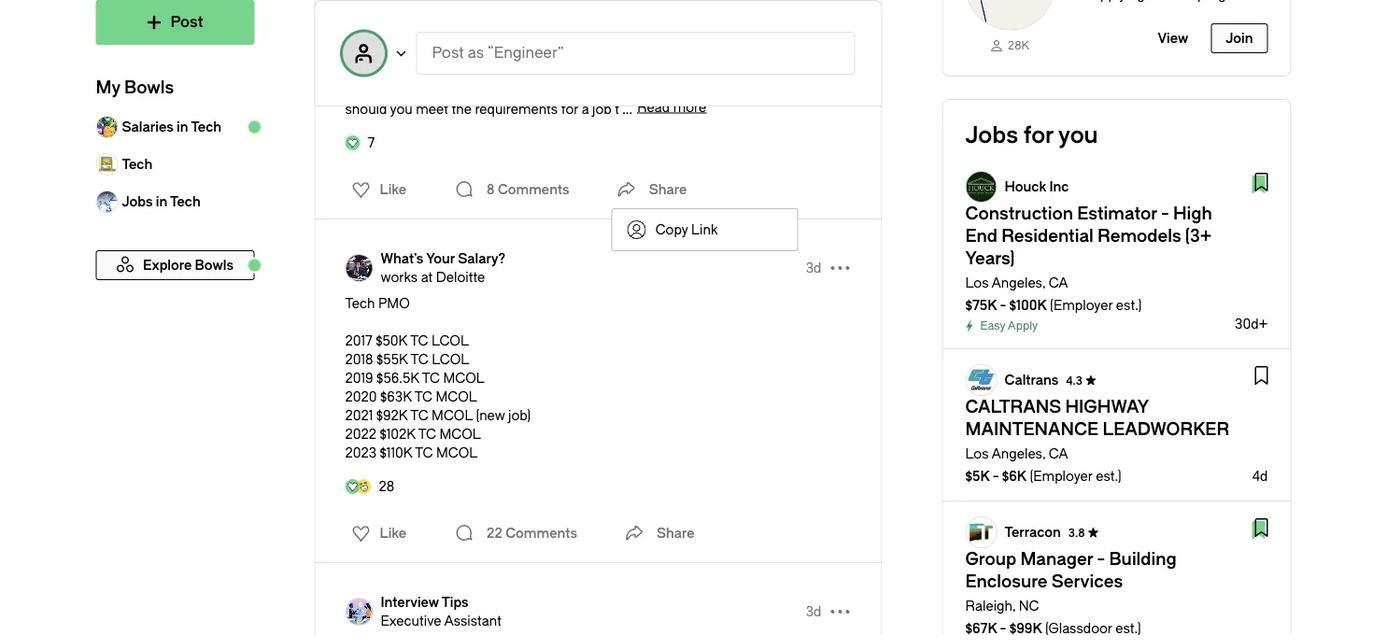 Task type: describe. For each thing, give the bounding box(es) containing it.
updated
[[681, 83, 732, 98]]

your
[[754, 83, 781, 98]]

22
[[487, 525, 502, 541]]

nc
[[1019, 598, 1039, 614]]

1 vertical spatial share
[[657, 525, 695, 541]]

$55k
[[376, 352, 408, 367]]

$56.5k
[[377, 370, 419, 386]]

3.8
[[1068, 526, 1085, 539]]

jobs list element
[[943, 156, 1291, 635]]

4d
[[1252, 469, 1268, 484]]

to
[[596, 83, 609, 98]]

tech down tech link
[[170, 194, 201, 209]]

new
[[512, 83, 538, 98]]

interview
[[381, 595, 439, 610]]

1 horizontal spatial for
[[1024, 122, 1054, 149]]

2023
[[345, 445, 377, 461]]

tc right $102k
[[418, 426, 436, 442]]

8 comments
[[487, 182, 569, 197]]

1 vertical spatial lcol
[[432, 352, 469, 367]]

like button for 28
[[340, 518, 412, 548]]

- up easy apply
[[1000, 298, 1006, 313]]

salaries in tech link
[[96, 108, 255, 146]]

houck inc logo image
[[966, 172, 996, 202]]

leadworker
[[1103, 420, 1230, 440]]

works
[[381, 270, 418, 285]]

tc right $110k
[[415, 445, 433, 461]]

the
[[452, 101, 472, 117]]

$102k
[[380, 426, 416, 442]]

apply
[[1008, 320, 1038, 333]]

2020
[[345, 389, 377, 404]]

jobs for jobs in tech
[[122, 194, 153, 209]]

group manager - building enclosure services raleigh, nc
[[965, 550, 1177, 614]]

link
[[691, 222, 718, 237]]

what's your salary? works at deloitte
[[381, 251, 506, 285]]

interested
[[345, 83, 407, 98]]

28k link
[[965, 38, 1055, 53]]

caltrans highway maintenance leadworker link
[[965, 398, 1230, 440]]

2021
[[345, 408, 373, 423]]

your
[[426, 251, 455, 266]]

construction estimator - high end residential remodels (3+ years) los angeles, ca $75k - $100k (employer est.)
[[965, 204, 1212, 313]]

2 vertical spatial a
[[582, 101, 589, 117]]

read more
[[637, 99, 706, 115]]

comments for 22 comments
[[506, 525, 577, 541]]

group
[[965, 550, 1017, 569]]

estimator
[[1077, 204, 1157, 224]]

deloitte
[[436, 270, 485, 285]]

tc right $55k
[[411, 352, 429, 367]]

say
[[570, 83, 593, 98]]

negotiations
[[424, 19, 506, 35]]

3d link for interview tips executive assistant
[[806, 603, 822, 621]]

7
[[368, 135, 375, 150]]

junior
[[381, 38, 420, 53]]

22 comments button
[[449, 515, 582, 552]]

got
[[478, 83, 498, 98]]

job
[[592, 101, 612, 117]]

caltrans 4.3 ★
[[1005, 372, 1097, 387]]

caltrans
[[965, 398, 1061, 417]]

interview tips executive assistant
[[381, 595, 502, 629]]

professionals
[[540, 64, 623, 79]]

my bowls
[[96, 78, 174, 98]]

(employer inside construction estimator - high end residential remodels (3+ years) los angeles, ca $75k - $100k (employer est.)
[[1050, 298, 1113, 313]]

caltrans
[[1005, 372, 1059, 387]]

ca inside caltrans highway maintenance leadworker los angeles, ca $5k - $6k (employer est.)
[[1049, 446, 1068, 461]]

tech pmo 2017 $50k tc lcol 2018 $55k tc lcol 2019 $56.5k tc mcol 2020 $63k tc mcol 2021 $92k tc mcol (new job) 2022 $102k tc mcol 2023 $110k tc mcol
[[345, 296, 531, 461]]

high
[[1173, 204, 1212, 224]]

what's
[[381, 251, 424, 266]]

at
[[421, 270, 433, 285]]

3d for what's your salary? works at deloitte
[[806, 260, 822, 276]]

image for post author image for works at
[[345, 254, 373, 282]]

jobs for you
[[965, 122, 1098, 149]]

28
[[379, 479, 394, 494]]

★ for manager
[[1088, 526, 1099, 539]]

- inside caltrans highway maintenance leadworker los angeles, ca $5k - $6k (employer est.)
[[993, 469, 999, 484]]

copy link menu item
[[612, 209, 797, 250]]

$100k
[[1009, 298, 1047, 313]]

them
[[645, 83, 678, 98]]

$110k
[[380, 445, 412, 461]]

$6k
[[1002, 469, 1027, 484]]

22 comments
[[487, 525, 577, 541]]

jobs for jobs for you
[[965, 122, 1018, 149]]

$5k
[[965, 469, 990, 484]]

6h
[[806, 28, 822, 44]]

3d for interview tips executive assistant
[[806, 604, 822, 619]]

construction
[[965, 204, 1073, 224]]

tc right $50k
[[410, 333, 428, 348]]

in inside should you let recruiters/talent professionals from a company you're highly interested in that you got a new job? say to keep them updated on your progress should you meet the requirements for a job t ...
[[410, 83, 421, 98]]

(new
[[476, 408, 505, 423]]

company
[[670, 64, 728, 79]]

you left let
[[393, 64, 415, 79]]

salary negotiations junior designer
[[381, 19, 506, 53]]

junior designer button
[[381, 36, 506, 55]]

salary negotiations link
[[381, 18, 506, 36]]

caltrans logo image
[[966, 365, 996, 395]]

on
[[735, 83, 751, 98]]

highly
[[772, 64, 808, 79]]

post as "engineer" button
[[416, 32, 855, 75]]

you up the inc
[[1058, 122, 1098, 149]]

remodels
[[1098, 227, 1181, 246]]



Task type: locate. For each thing, give the bounding box(es) containing it.
as
[[468, 44, 484, 62]]

like down '28'
[[380, 525, 406, 541]]

manager
[[1020, 550, 1093, 569]]

★ inside caltrans 4.3 ★
[[1085, 374, 1097, 387]]

t
[[615, 101, 619, 117]]

a left job
[[582, 101, 589, 117]]

1 vertical spatial 3d link
[[806, 603, 822, 621]]

tech inside tech pmo 2017 $50k tc lcol 2018 $55k tc lcol 2019 $56.5k tc mcol 2020 $63k tc mcol 2021 $92k tc mcol (new job) 2022 $102k tc mcol 2023 $110k tc mcol
[[345, 296, 375, 311]]

0 horizontal spatial jobs
[[122, 194, 153, 209]]

2018
[[345, 352, 373, 367]]

28k
[[1008, 39, 1029, 52]]

terracon
[[1005, 524, 1061, 540]]

ca down residential
[[1049, 275, 1068, 291]]

easy apply
[[980, 320, 1038, 333]]

1 los from the top
[[965, 275, 989, 291]]

like up what's
[[380, 182, 406, 197]]

in for salaries in tech
[[177, 119, 188, 135]]

2 los from the top
[[965, 446, 989, 461]]

1 vertical spatial like
[[380, 525, 406, 541]]

tc right $63k
[[414, 389, 433, 404]]

image for post author image for junior designer
[[345, 22, 373, 50]]

tech link
[[96, 146, 255, 183]]

jobs in tech link
[[96, 183, 255, 220]]

job?
[[541, 83, 567, 98]]

2 like button from the top
[[340, 518, 412, 548]]

recruiters/talent
[[437, 64, 536, 79]]

0 vertical spatial los
[[965, 275, 989, 291]]

1 vertical spatial a
[[501, 83, 509, 98]]

2 3d from the top
[[806, 604, 822, 619]]

like button down '28'
[[340, 518, 412, 548]]

- inside "group manager - building enclosure services raleigh, nc"
[[1097, 550, 1105, 569]]

designer
[[423, 38, 479, 53]]

1 vertical spatial jobs
[[122, 194, 153, 209]]

more
[[673, 99, 706, 115]]

angeles, inside construction estimator - high end residential remodels (3+ years) los angeles, ca $75k - $100k (employer est.)
[[992, 275, 1046, 291]]

tips
[[442, 595, 469, 610]]

progress
[[785, 83, 839, 98]]

tc right $56.5k on the left
[[422, 370, 440, 386]]

ca down the maintenance
[[1049, 446, 1068, 461]]

like for 28
[[380, 525, 406, 541]]

1 vertical spatial los
[[965, 446, 989, 461]]

ca inside construction estimator - high end residential remodels (3+ years) los angeles, ca $75k - $100k (employer est.)
[[1049, 275, 1068, 291]]

comments inside 'button'
[[498, 182, 569, 197]]

est.) inside caltrans highway maintenance leadworker los angeles, ca $5k - $6k (employer est.)
[[1096, 469, 1122, 484]]

angeles, up $100k
[[992, 275, 1046, 291]]

for inside should you let recruiters/talent professionals from a company you're highly interested in that you got a new job? say to keep them updated on your progress should you meet the requirements for a job t ...
[[561, 101, 578, 117]]

angeles, inside caltrans highway maintenance leadworker los angeles, ca $5k - $6k (employer est.)
[[992, 446, 1046, 461]]

(employer
[[1050, 298, 1113, 313], [1030, 469, 1093, 484]]

1 horizontal spatial in
[[177, 119, 188, 135]]

2 ca from the top
[[1049, 446, 1068, 461]]

2 horizontal spatial a
[[659, 64, 667, 79]]

1 vertical spatial comments
[[506, 525, 577, 541]]

4.3
[[1066, 374, 1083, 387]]

mcol
[[443, 370, 485, 386], [436, 389, 477, 404], [432, 408, 473, 423], [440, 426, 481, 442], [436, 445, 478, 461]]

image for post author image up "should"
[[345, 22, 373, 50]]

comments right '8'
[[498, 182, 569, 197]]

los
[[965, 275, 989, 291], [965, 446, 989, 461]]

in right salaries
[[177, 119, 188, 135]]

like for 7
[[380, 182, 406, 197]]

interview tips link
[[381, 593, 502, 612]]

★ for highway
[[1085, 374, 1097, 387]]

1 vertical spatial ca
[[1049, 446, 1068, 461]]

0 vertical spatial angeles,
[[992, 275, 1046, 291]]

angeles, up $6k
[[992, 446, 1046, 461]]

...
[[622, 101, 633, 117]]

image for post author image for executive assistant
[[345, 598, 373, 626]]

0 vertical spatial in
[[410, 83, 421, 98]]

group manager - building enclosure services link
[[965, 550, 1177, 592]]

0 vertical spatial comments
[[498, 182, 569, 197]]

in down tech link
[[156, 194, 167, 209]]

terracon 3.8 ★
[[1005, 524, 1099, 540]]

0 vertical spatial for
[[561, 101, 578, 117]]

0 vertical spatial ca
[[1049, 275, 1068, 291]]

lcol right $50k
[[431, 333, 469, 348]]

construction estimator - high end residential remodels (3+ years) link
[[965, 204, 1212, 269]]

2 angeles, from the top
[[992, 446, 1046, 461]]

$50k
[[376, 333, 407, 348]]

image for post author image left interview
[[345, 598, 373, 626]]

0 horizontal spatial a
[[501, 83, 509, 98]]

executive assistant button
[[381, 612, 502, 631]]

8
[[487, 182, 495, 197]]

1 image for post author image from the top
[[345, 22, 373, 50]]

bowls
[[124, 78, 174, 98]]

los up $5k
[[965, 446, 989, 461]]

0 vertical spatial (employer
[[1050, 298, 1113, 313]]

1 3d from the top
[[806, 260, 822, 276]]

should you let recruiters/talent professionals from a company you're highly interested in that you got a new job? say to keep them updated on your progress should you meet the requirements for a job t ...
[[345, 64, 839, 117]]

0 vertical spatial like button
[[340, 175, 412, 205]]

you left the meet
[[390, 101, 413, 117]]

0 vertical spatial a
[[659, 64, 667, 79]]

jobs down tech link
[[122, 194, 153, 209]]

tech up tech link
[[191, 119, 221, 135]]

2 vertical spatial image for post author image
[[345, 598, 373, 626]]

1 ca from the top
[[1049, 275, 1068, 291]]

1 angeles, from the top
[[992, 275, 1046, 291]]

1 vertical spatial angeles,
[[992, 446, 1046, 461]]

los up $75k on the right of the page
[[965, 275, 989, 291]]

1 vertical spatial like button
[[340, 518, 412, 548]]

like button for 7
[[340, 175, 412, 205]]

years)
[[965, 249, 1015, 269]]

1 vertical spatial for
[[1024, 122, 1054, 149]]

0 vertical spatial 3d
[[806, 260, 822, 276]]

- right $5k
[[993, 469, 999, 484]]

you
[[393, 64, 415, 79], [452, 83, 474, 98], [390, 101, 413, 117], [1058, 122, 1098, 149]]

2 3d link from the top
[[806, 603, 822, 621]]

1 like button from the top
[[340, 175, 412, 205]]

salaries in tech
[[122, 119, 221, 135]]

easy
[[980, 320, 1005, 333]]

1 vertical spatial (employer
[[1030, 469, 1093, 484]]

job)
[[508, 408, 531, 423]]

image for post author image left the works
[[345, 254, 373, 282]]

$63k
[[380, 389, 412, 404]]

2 vertical spatial in
[[156, 194, 167, 209]]

1 vertical spatial est.)
[[1096, 469, 1122, 484]]

tc
[[410, 333, 428, 348], [411, 352, 429, 367], [422, 370, 440, 386], [414, 389, 433, 404], [410, 408, 428, 423], [418, 426, 436, 442], [415, 445, 433, 461]]

comments
[[498, 182, 569, 197], [506, 525, 577, 541]]

1 vertical spatial in
[[177, 119, 188, 135]]

8 comments button
[[449, 171, 574, 208]]

0 vertical spatial lcol
[[431, 333, 469, 348]]

what's your salary? link
[[381, 249, 506, 268]]

tech left pmo
[[345, 296, 375, 311]]

28k button
[[943, 0, 1291, 76]]

0 vertical spatial share
[[649, 182, 687, 197]]

copy
[[655, 222, 688, 237]]

maintenance
[[965, 420, 1099, 440]]

1 horizontal spatial jobs
[[965, 122, 1018, 149]]

tc right $92k
[[410, 408, 428, 423]]

2 image for post author image from the top
[[345, 254, 373, 282]]

salaries
[[122, 119, 174, 135]]

in for jobs in tech
[[156, 194, 167, 209]]

assistant
[[444, 613, 502, 629]]

-
[[1161, 204, 1169, 224], [1000, 298, 1006, 313], [993, 469, 999, 484], [1097, 550, 1105, 569]]

★ right the 3.8
[[1088, 526, 1099, 539]]

los inside construction estimator - high end residential remodels (3+ years) los angeles, ca $75k - $100k (employer est.)
[[965, 275, 989, 291]]

like button down '7' on the top left
[[340, 175, 412, 205]]

★ right 4.3
[[1085, 374, 1097, 387]]

you up the the
[[452, 83, 474, 98]]

post
[[432, 44, 464, 62]]

enclosure
[[965, 572, 1048, 592]]

(employer right $100k
[[1050, 298, 1113, 313]]

0 vertical spatial like
[[380, 182, 406, 197]]

post as "engineer"
[[432, 44, 564, 62]]

a
[[659, 64, 667, 79], [501, 83, 509, 98], [582, 101, 589, 117]]

0 vertical spatial share button
[[612, 171, 687, 208]]

building
[[1109, 550, 1177, 569]]

for down the say
[[561, 101, 578, 117]]

requirements
[[475, 101, 558, 117]]

lcol right $55k
[[432, 352, 469, 367]]

share button
[[612, 171, 687, 208], [619, 515, 695, 552]]

toogle identity image
[[341, 31, 386, 76]]

1 vertical spatial image for post author image
[[345, 254, 373, 282]]

"engineer"
[[488, 44, 564, 62]]

0 vertical spatial est.)
[[1116, 298, 1142, 313]]

inc
[[1049, 179, 1069, 194]]

for up houck inc
[[1024, 122, 1054, 149]]

tech down salaries
[[122, 156, 152, 172]]

3 image for post author image from the top
[[345, 598, 373, 626]]

read
[[637, 99, 670, 115]]

1 vertical spatial 3d
[[806, 604, 822, 619]]

comments right 22
[[506, 525, 577, 541]]

0 horizontal spatial in
[[156, 194, 167, 209]]

$92k
[[376, 408, 408, 423]]

los inside caltrans highway maintenance leadworker los angeles, ca $5k - $6k (employer est.)
[[965, 446, 989, 461]]

like button
[[340, 175, 412, 205], [340, 518, 412, 548]]

(employer inside caltrans highway maintenance leadworker los angeles, ca $5k - $6k (employer est.)
[[1030, 469, 1093, 484]]

est.) down remodels
[[1116, 298, 1142, 313]]

a up them
[[659, 64, 667, 79]]

(employer right $6k
[[1030, 469, 1093, 484]]

share
[[649, 182, 687, 197], [657, 525, 695, 541]]

0 vertical spatial jobs
[[965, 122, 1018, 149]]

0 horizontal spatial for
[[561, 101, 578, 117]]

should
[[345, 64, 390, 79]]

residential
[[1002, 227, 1094, 246]]

salary?
[[458, 251, 506, 266]]

0 vertical spatial ★
[[1085, 374, 1097, 387]]

0 vertical spatial image for post author image
[[345, 22, 373, 50]]

comments inside button
[[506, 525, 577, 541]]

0 vertical spatial 3d link
[[806, 259, 822, 277]]

(3+
[[1185, 227, 1212, 246]]

houck
[[1005, 179, 1046, 194]]

est.) down caltrans highway maintenance leadworker link
[[1096, 469, 1122, 484]]

2 horizontal spatial in
[[410, 83, 421, 98]]

a right got
[[501, 83, 509, 98]]

1 3d link from the top
[[806, 259, 822, 277]]

★ inside terracon 3.8 ★
[[1088, 526, 1099, 539]]

angeles,
[[992, 275, 1046, 291], [992, 446, 1046, 461]]

terracon logo image
[[966, 518, 996, 547]]

executive
[[381, 613, 441, 629]]

- up services
[[1097, 550, 1105, 569]]

1 horizontal spatial a
[[582, 101, 589, 117]]

jobs
[[965, 122, 1018, 149], [122, 194, 153, 209]]

1 vertical spatial ★
[[1088, 526, 1099, 539]]

est.) inside construction estimator - high end residential remodels (3+ years) los angeles, ca $75k - $100k (employer est.)
[[1116, 298, 1142, 313]]

read more button
[[637, 99, 706, 115]]

2019
[[345, 370, 373, 386]]

- left high
[[1161, 204, 1169, 224]]

1 vertical spatial share button
[[619, 515, 695, 552]]

6h link
[[806, 27, 822, 46]]

image for post author image
[[345, 22, 373, 50], [345, 254, 373, 282], [345, 598, 373, 626]]

in left that
[[410, 83, 421, 98]]

2 like from the top
[[380, 525, 406, 541]]

my
[[96, 78, 120, 98]]

pmo
[[378, 296, 410, 311]]

you're
[[731, 64, 769, 79]]

2022
[[345, 426, 376, 442]]

1 like from the top
[[380, 182, 406, 197]]

3d link for what's your salary? works at deloitte
[[806, 259, 822, 277]]

comments for 8 comments
[[498, 182, 569, 197]]

jobs up houck inc logo
[[965, 122, 1018, 149]]



Task type: vqa. For each thing, say whether or not it's contained in the screenshot.
CA in the THE CALTRANS HIGHWAY MAINTENANCE LEADWORKER LOS ANGELES, CA $5K - $6K (EMPLOYER EST.)
yes



